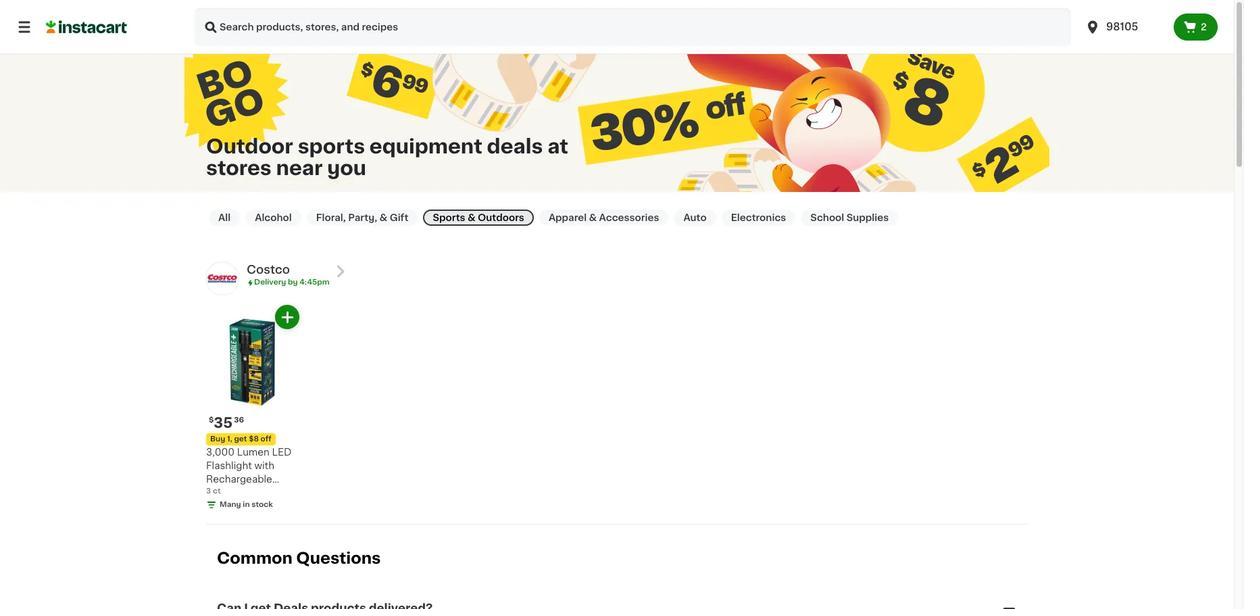 Task type: locate. For each thing, give the bounding box(es) containing it.
floral, party, & gift
[[316, 213, 409, 222]]

& inside floral, party, & gift link
[[380, 213, 388, 222]]

apparel & accessories link
[[539, 210, 669, 226]]

& right sports
[[468, 213, 476, 222]]

& right apparel
[[589, 213, 597, 222]]

sports
[[433, 213, 466, 222]]

common questions
[[217, 551, 381, 566]]

costco
[[247, 264, 290, 275]]

& inside apparel & accessories link
[[589, 213, 597, 222]]

& left gift
[[380, 213, 388, 222]]

2 horizontal spatial &
[[589, 213, 597, 222]]

many
[[220, 501, 241, 509]]

outdoor sports equipment deals at stores near you main content
[[0, 0, 1235, 609]]

buy 1, get $8 off
[[210, 436, 272, 443]]

1 98105 button from the left
[[1077, 8, 1174, 46]]

& inside sports & outdoors "link"
[[468, 213, 476, 222]]

product group
[[206, 305, 300, 511]]

buy
[[210, 436, 225, 443]]

supplies
[[847, 213, 889, 222]]

batteries
[[206, 488, 249, 498]]

in
[[243, 501, 250, 509]]

flashlight
[[206, 461, 252, 471]]

2 98105 button from the left
[[1085, 8, 1166, 46]]

2
[[1202, 22, 1208, 32]]

0 horizontal spatial &
[[380, 213, 388, 222]]

off
[[261, 436, 272, 443]]

all link
[[209, 210, 240, 226]]

4:45pm
[[300, 279, 330, 286]]

sports & outdoors
[[433, 213, 525, 222]]

rechargeable
[[206, 475, 272, 484]]

sports
[[298, 136, 365, 156]]

floral,
[[316, 213, 346, 222]]

$8
[[249, 436, 259, 443]]

None search field
[[195, 8, 1072, 46]]

with
[[255, 461, 275, 471]]

1 & from the left
[[380, 213, 388, 222]]

1,
[[227, 436, 232, 443]]

gift
[[390, 213, 409, 222]]

Search field
[[195, 8, 1072, 46]]

$
[[209, 417, 214, 424]]

2 & from the left
[[468, 213, 476, 222]]

outdoors
[[478, 213, 525, 222]]

&
[[380, 213, 388, 222], [468, 213, 476, 222], [589, 213, 597, 222]]

get
[[234, 436, 247, 443]]

deals
[[487, 136, 543, 156]]

& for sports & outdoors
[[468, 213, 476, 222]]

1 horizontal spatial &
[[468, 213, 476, 222]]

3 & from the left
[[589, 213, 597, 222]]

auto link
[[674, 210, 716, 226]]

98105 button
[[1077, 8, 1174, 46], [1085, 8, 1166, 46]]

apparel
[[549, 213, 587, 222]]

alcohol
[[255, 213, 292, 222]]

led
[[272, 448, 292, 457]]

add image
[[279, 309, 296, 326]]

sports & outdoors link
[[424, 210, 534, 226]]

near
[[276, 158, 323, 178]]



Task type: describe. For each thing, give the bounding box(es) containing it.
apparel & accessories
[[549, 213, 660, 222]]

stores
[[206, 158, 272, 178]]

$ 35 36
[[209, 416, 244, 430]]

3
[[206, 488, 211, 495]]

equipment
[[370, 136, 483, 156]]

item carousel region
[[187, 305, 1028, 519]]

delivery by 4:45pm
[[254, 279, 330, 286]]

party,
[[348, 213, 377, 222]]

outdoor
[[206, 136, 293, 156]]

accessories
[[599, 213, 660, 222]]

2 button
[[1174, 14, 1218, 41]]

by
[[288, 279, 298, 286]]

98105
[[1107, 22, 1139, 32]]

36
[[234, 417, 244, 424]]

stock
[[252, 501, 273, 509]]

questions
[[296, 551, 381, 566]]

instacart logo image
[[46, 19, 127, 35]]

all
[[218, 213, 231, 222]]

auto
[[684, 213, 707, 222]]

electronics link
[[722, 210, 796, 226]]

school
[[811, 213, 845, 222]]

3 ct
[[206, 488, 221, 495]]

3,000
[[206, 448, 235, 457]]

many in stock
[[220, 501, 273, 509]]

outdoor sports equipment deals at stores near you
[[206, 136, 569, 178]]

3,000 lumen led flashlight with rechargeable batteries
[[206, 448, 292, 498]]

35
[[214, 416, 233, 430]]

costco image
[[206, 262, 239, 295]]

school supplies link
[[801, 210, 899, 226]]

school supplies
[[811, 213, 889, 222]]

you
[[327, 158, 367, 178]]

floral, party, & gift link
[[307, 210, 418, 226]]

lumen
[[237, 448, 270, 457]]

electronics
[[731, 213, 787, 222]]

delivery
[[254, 279, 286, 286]]

at
[[548, 136, 569, 156]]

ct
[[213, 488, 221, 495]]

alcohol link
[[246, 210, 301, 226]]

common
[[217, 551, 293, 566]]

& for apparel & accessories
[[589, 213, 597, 222]]



Task type: vqa. For each thing, say whether or not it's contained in the screenshot.
&
yes



